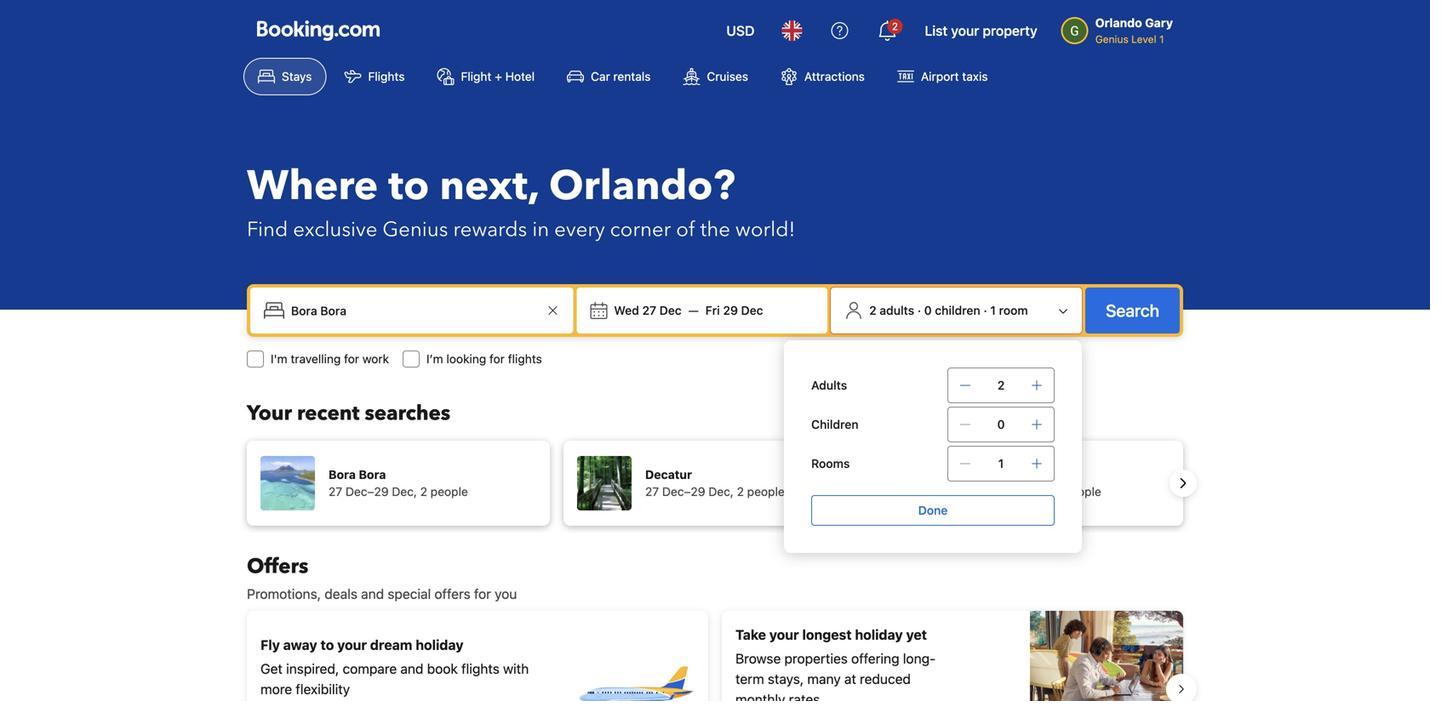 Task type: describe. For each thing, give the bounding box(es) containing it.
stays,
[[768, 672, 804, 688]]

orlando
[[1096, 16, 1143, 30]]

Where are you going? field
[[284, 296, 543, 326]]

your inside "fly away to your dream holiday get inspired, compare and book flights with more flexibility"
[[337, 637, 367, 654]]

dec–29 inside bora bora 27 dec–29 dec, 2 people
[[346, 485, 389, 499]]

property
[[983, 23, 1038, 39]]

1 horizontal spatial 0
[[998, 418, 1005, 432]]

away
[[283, 637, 317, 654]]

long-
[[903, 651, 936, 667]]

many
[[808, 672, 841, 688]]

usd button
[[716, 10, 765, 51]]

looking
[[447, 352, 486, 366]]

region containing bora bora
[[233, 434, 1197, 533]]

travelling
[[291, 352, 341, 366]]

search
[[1106, 301, 1160, 321]]

dec–29 for decatur 27 dec–29 dec, 2 people
[[663, 485, 706, 499]]

fri 29 dec button
[[699, 296, 770, 326]]

deals
[[325, 586, 358, 603]]

to inside where to next, orlando? find exclusive genius rewards in every corner of the world!
[[389, 158, 430, 214]]

holiday inside take your longest holiday yet browse properties offering long- term stays, many at reduced monthly rates.
[[855, 627, 903, 643]]

wed 27 dec button
[[608, 296, 689, 326]]

fly
[[261, 637, 280, 654]]

special
[[388, 586, 431, 603]]

2 adults · 0 children · 1 room button
[[838, 295, 1076, 327]]

your account menu orlando gary genius level 1 element
[[1062, 8, 1180, 47]]

adults
[[880, 304, 915, 318]]

for for looking
[[490, 352, 505, 366]]

adults
[[812, 379, 848, 393]]

2 inside bora bora 27 dec–29 dec, 2 people
[[420, 485, 428, 499]]

exclusive
[[293, 216, 378, 244]]

27 for philadelphia
[[962, 485, 976, 499]]

wed
[[614, 304, 639, 318]]

1 · from the left
[[918, 304, 922, 318]]

+
[[495, 69, 502, 83]]

term
[[736, 672, 765, 688]]

flight + hotel
[[461, 69, 535, 83]]

genius inside where to next, orlando? find exclusive genius rewards in every corner of the world!
[[383, 216, 448, 244]]

car
[[591, 69, 610, 83]]

2 dec from the left
[[741, 304, 764, 318]]

airport taxis link
[[883, 58, 1003, 95]]

at
[[845, 672, 857, 688]]

the
[[701, 216, 731, 244]]

rooms
[[812, 457, 850, 471]]

2 vertical spatial 1
[[999, 457, 1004, 471]]

yet
[[907, 627, 927, 643]]

your recent searches
[[247, 400, 451, 428]]

cruises link
[[669, 58, 763, 95]]

world!
[[736, 216, 796, 244]]

flexibility
[[296, 682, 350, 698]]

monthly
[[736, 692, 786, 702]]

with
[[503, 661, 529, 677]]

1 dec from the left
[[660, 304, 682, 318]]

done
[[919, 504, 948, 518]]

airport
[[921, 69, 959, 83]]

next image
[[1174, 474, 1194, 494]]

—
[[689, 304, 699, 318]]

i'm looking for flights
[[427, 352, 542, 366]]

0 vertical spatial flights
[[508, 352, 542, 366]]

region containing take your longest holiday yet
[[233, 605, 1197, 702]]

where to next, orlando? find exclusive genius rewards in every corner of the world!
[[247, 158, 796, 244]]

children
[[935, 304, 981, 318]]

rates.
[[789, 692, 824, 702]]

booking.com image
[[257, 20, 380, 41]]

wed 27 dec — fri 29 dec
[[614, 304, 764, 318]]

fly away to your dream holiday get inspired, compare and book flights with more flexibility
[[261, 637, 529, 698]]

level
[[1132, 33, 1157, 45]]

take your longest holiday yet image
[[1031, 611, 1184, 702]]

where
[[247, 158, 378, 214]]

take
[[736, 627, 766, 643]]

in
[[532, 216, 549, 244]]

recent
[[297, 400, 360, 428]]

browse
[[736, 651, 781, 667]]

properties
[[785, 651, 848, 667]]

car rentals
[[591, 69, 651, 83]]

get
[[261, 661, 283, 677]]

promotions,
[[247, 586, 321, 603]]

offers promotions, deals and special offers for you
[[247, 553, 517, 603]]

29
[[723, 304, 738, 318]]

2 inside the philadelphia 27 dec–29 dec, 2 people
[[1054, 485, 1061, 499]]

search button
[[1086, 288, 1180, 334]]

airport taxis
[[921, 69, 988, 83]]

list
[[925, 23, 948, 39]]

orlando gary genius level 1
[[1096, 16, 1174, 45]]

for for travelling
[[344, 352, 359, 366]]

2 inside decatur 27 dec–29 dec, 2 people
[[737, 485, 744, 499]]

every
[[555, 216, 605, 244]]

of
[[676, 216, 695, 244]]

corner
[[610, 216, 671, 244]]

philadelphia
[[962, 468, 1035, 482]]

to inside "fly away to your dream holiday get inspired, compare and book flights with more flexibility"
[[321, 637, 334, 654]]

dec, inside bora bora 27 dec–29 dec, 2 people
[[392, 485, 417, 499]]

i'm travelling for work
[[271, 352, 389, 366]]

2 adults · 0 children · 1 room
[[870, 304, 1029, 318]]

gary
[[1146, 16, 1174, 30]]

i'm
[[271, 352, 288, 366]]

bora bora 27 dec–29 dec, 2 people
[[329, 468, 468, 499]]

dec, for philadelphia 27 dec–29 dec, 2 people
[[1026, 485, 1051, 499]]

offers
[[435, 586, 471, 603]]

2 bora from the left
[[359, 468, 386, 482]]

decatur
[[646, 468, 692, 482]]



Task type: vqa. For each thing, say whether or not it's contained in the screenshot.
'29' associated with 29 Nov 2023 option
no



Task type: locate. For each thing, give the bounding box(es) containing it.
1 horizontal spatial bora
[[359, 468, 386, 482]]

0 vertical spatial 1
[[1160, 33, 1165, 45]]

1 horizontal spatial and
[[401, 661, 424, 677]]

2 horizontal spatial people
[[1064, 485, 1102, 499]]

2
[[892, 20, 899, 32], [870, 304, 877, 318], [998, 379, 1005, 393], [420, 485, 428, 499], [737, 485, 744, 499], [1054, 485, 1061, 499]]

1 vertical spatial 1
[[991, 304, 996, 318]]

1 horizontal spatial your
[[770, 627, 799, 643]]

1 vertical spatial to
[[321, 637, 334, 654]]

27 for decatur
[[646, 485, 659, 499]]

1 vertical spatial region
[[233, 605, 1197, 702]]

flights link
[[330, 58, 419, 95]]

1 dec, from the left
[[392, 485, 417, 499]]

0 vertical spatial genius
[[1096, 33, 1129, 45]]

i'm
[[427, 352, 443, 366]]

2 horizontal spatial your
[[952, 23, 980, 39]]

offering
[[852, 651, 900, 667]]

27 for wed
[[643, 304, 657, 318]]

1 inside orlando gary genius level 1
[[1160, 33, 1165, 45]]

dec, inside the philadelphia 27 dec–29 dec, 2 people
[[1026, 485, 1051, 499]]

flights right "looking"
[[508, 352, 542, 366]]

1 up 'done' button
[[999, 457, 1004, 471]]

1 horizontal spatial 1
[[999, 457, 1004, 471]]

and inside "fly away to your dream holiday get inspired, compare and book flights with more flexibility"
[[401, 661, 424, 677]]

0 horizontal spatial dec–29
[[346, 485, 389, 499]]

philadelphia 27 dec–29 dec, 2 people
[[962, 468, 1102, 499]]

offers
[[247, 553, 309, 581]]

holiday inside "fly away to your dream holiday get inspired, compare and book flights with more flexibility"
[[416, 637, 464, 654]]

inspired,
[[286, 661, 339, 677]]

1 horizontal spatial holiday
[[855, 627, 903, 643]]

1 bora from the left
[[329, 468, 356, 482]]

1 left room on the top of the page
[[991, 304, 996, 318]]

rentals
[[614, 69, 651, 83]]

1 down 'gary'
[[1160, 33, 1165, 45]]

dec, for decatur 27 dec–29 dec, 2 people
[[709, 485, 734, 499]]

2 horizontal spatial dec,
[[1026, 485, 1051, 499]]

orlando?
[[549, 158, 736, 214]]

reduced
[[860, 672, 911, 688]]

0 horizontal spatial 1
[[991, 304, 996, 318]]

0 horizontal spatial genius
[[383, 216, 448, 244]]

0 horizontal spatial 0
[[925, 304, 932, 318]]

genius
[[1096, 33, 1129, 45], [383, 216, 448, 244]]

searches
[[365, 400, 451, 428]]

2 horizontal spatial dec–29
[[979, 485, 1022, 499]]

people for philadelphia 27 dec–29 dec, 2 people
[[1064, 485, 1102, 499]]

work
[[363, 352, 389, 366]]

3 dec–29 from the left
[[979, 485, 1022, 499]]

stays link
[[244, 58, 327, 95]]

dream
[[370, 637, 413, 654]]

longest
[[803, 627, 852, 643]]

1 region from the top
[[233, 434, 1197, 533]]

book
[[427, 661, 458, 677]]

2 · from the left
[[984, 304, 988, 318]]

dec, inside decatur 27 dec–29 dec, 2 people
[[709, 485, 734, 499]]

dec–29 down your recent searches
[[346, 485, 389, 499]]

0 horizontal spatial bora
[[329, 468, 356, 482]]

0 vertical spatial 0
[[925, 304, 932, 318]]

your for take
[[770, 627, 799, 643]]

genius left rewards
[[383, 216, 448, 244]]

0 vertical spatial region
[[233, 434, 1197, 533]]

genius down orlando
[[1096, 33, 1129, 45]]

people for decatur 27 dec–29 dec, 2 people
[[748, 485, 785, 499]]

for left you
[[474, 586, 491, 603]]

list your property
[[925, 23, 1038, 39]]

genius inside orlando gary genius level 1
[[1096, 33, 1129, 45]]

1 horizontal spatial dec,
[[709, 485, 734, 499]]

attractions
[[805, 69, 865, 83]]

holiday
[[855, 627, 903, 643], [416, 637, 464, 654]]

your inside take your longest holiday yet browse properties offering long- term stays, many at reduced monthly rates.
[[770, 627, 799, 643]]

people inside decatur 27 dec–29 dec, 2 people
[[748, 485, 785, 499]]

dec–29
[[346, 485, 389, 499], [663, 485, 706, 499], [979, 485, 1022, 499]]

list your property link
[[915, 10, 1048, 51]]

compare
[[343, 661, 397, 677]]

people
[[431, 485, 468, 499], [748, 485, 785, 499], [1064, 485, 1102, 499]]

1 horizontal spatial dec
[[741, 304, 764, 318]]

rewards
[[453, 216, 527, 244]]

holiday up offering
[[855, 627, 903, 643]]

27 down philadelphia
[[962, 485, 976, 499]]

and left book
[[401, 661, 424, 677]]

1 horizontal spatial people
[[748, 485, 785, 499]]

0 horizontal spatial to
[[321, 637, 334, 654]]

0 up philadelphia
[[998, 418, 1005, 432]]

flight
[[461, 69, 492, 83]]

taxis
[[963, 69, 988, 83]]

27 inside bora bora 27 dec–29 dec, 2 people
[[329, 485, 342, 499]]

dec–29 down philadelphia
[[979, 485, 1022, 499]]

0 vertical spatial to
[[389, 158, 430, 214]]

2 region from the top
[[233, 605, 1197, 702]]

27 inside the philadelphia 27 dec–29 dec, 2 people
[[962, 485, 976, 499]]

people inside bora bora 27 dec–29 dec, 2 people
[[431, 485, 468, 499]]

· right 'adults'
[[918, 304, 922, 318]]

1 vertical spatial 0
[[998, 418, 1005, 432]]

find
[[247, 216, 288, 244]]

1 horizontal spatial genius
[[1096, 33, 1129, 45]]

attractions link
[[767, 58, 880, 95]]

car rentals link
[[553, 58, 666, 95]]

0 vertical spatial and
[[361, 586, 384, 603]]

and inside offers promotions, deals and special offers for you
[[361, 586, 384, 603]]

fri
[[706, 304, 720, 318]]

0 horizontal spatial dec
[[660, 304, 682, 318]]

2 button
[[867, 10, 908, 51]]

0 inside dropdown button
[[925, 304, 932, 318]]

flights
[[508, 352, 542, 366], [462, 661, 500, 677]]

and
[[361, 586, 384, 603], [401, 661, 424, 677]]

children
[[812, 418, 859, 432]]

27 right wed
[[643, 304, 657, 318]]

flights left with
[[462, 661, 500, 677]]

1 vertical spatial flights
[[462, 661, 500, 677]]

1 inside 2 adults · 0 children · 1 room dropdown button
[[991, 304, 996, 318]]

people inside the philadelphia 27 dec–29 dec, 2 people
[[1064, 485, 1102, 499]]

to left next,
[[389, 158, 430, 214]]

for right "looking"
[[490, 352, 505, 366]]

1 vertical spatial and
[[401, 661, 424, 677]]

dec right 29
[[741, 304, 764, 318]]

next,
[[440, 158, 539, 214]]

1 horizontal spatial flights
[[508, 352, 542, 366]]

your right take
[[770, 627, 799, 643]]

2 people from the left
[[748, 485, 785, 499]]

1 horizontal spatial dec–29
[[663, 485, 706, 499]]

decatur 27 dec–29 dec, 2 people
[[646, 468, 785, 499]]

0 horizontal spatial people
[[431, 485, 468, 499]]

27 down the decatur
[[646, 485, 659, 499]]

0 horizontal spatial dec,
[[392, 485, 417, 499]]

your
[[952, 23, 980, 39], [770, 627, 799, 643], [337, 637, 367, 654]]

·
[[918, 304, 922, 318], [984, 304, 988, 318]]

dec–29 for philadelphia 27 dec–29 dec, 2 people
[[979, 485, 1022, 499]]

region
[[233, 434, 1197, 533], [233, 605, 1197, 702]]

3 people from the left
[[1064, 485, 1102, 499]]

stays
[[282, 69, 312, 83]]

1 horizontal spatial to
[[389, 158, 430, 214]]

flights inside "fly away to your dream holiday get inspired, compare and book flights with more flexibility"
[[462, 661, 500, 677]]

your right the list
[[952, 23, 980, 39]]

for left the work
[[344, 352, 359, 366]]

usd
[[727, 23, 755, 39]]

you
[[495, 586, 517, 603]]

for inside offers promotions, deals and special offers for you
[[474, 586, 491, 603]]

bora
[[329, 468, 356, 482], [359, 468, 386, 482]]

cruises
[[707, 69, 749, 83]]

1 people from the left
[[431, 485, 468, 499]]

flight + hotel link
[[423, 58, 549, 95]]

2 dec–29 from the left
[[663, 485, 706, 499]]

3 dec, from the left
[[1026, 485, 1051, 499]]

more
[[261, 682, 292, 698]]

to
[[389, 158, 430, 214], [321, 637, 334, 654]]

0 horizontal spatial ·
[[918, 304, 922, 318]]

to right away
[[321, 637, 334, 654]]

done button
[[812, 496, 1055, 526]]

dec–29 inside the philadelphia 27 dec–29 dec, 2 people
[[979, 485, 1022, 499]]

fly away to your dream holiday image
[[576, 630, 695, 702]]

dec
[[660, 304, 682, 318], [741, 304, 764, 318]]

0
[[925, 304, 932, 318], [998, 418, 1005, 432]]

2 dec, from the left
[[709, 485, 734, 499]]

0 horizontal spatial your
[[337, 637, 367, 654]]

27 down recent
[[329, 485, 342, 499]]

your up "compare"
[[337, 637, 367, 654]]

1 dec–29 from the left
[[346, 485, 389, 499]]

your
[[247, 400, 292, 428]]

for
[[344, 352, 359, 366], [490, 352, 505, 366], [474, 586, 491, 603]]

dec left the —
[[660, 304, 682, 318]]

1 horizontal spatial ·
[[984, 304, 988, 318]]

0 horizontal spatial flights
[[462, 661, 500, 677]]

27 inside decatur 27 dec–29 dec, 2 people
[[646, 485, 659, 499]]

your for list
[[952, 23, 980, 39]]

· right children
[[984, 304, 988, 318]]

dec–29 down the decatur
[[663, 485, 706, 499]]

0 horizontal spatial and
[[361, 586, 384, 603]]

2 horizontal spatial 1
[[1160, 33, 1165, 45]]

holiday up book
[[416, 637, 464, 654]]

0 left children
[[925, 304, 932, 318]]

1
[[1160, 33, 1165, 45], [991, 304, 996, 318], [999, 457, 1004, 471]]

dec–29 inside decatur 27 dec–29 dec, 2 people
[[663, 485, 706, 499]]

0 horizontal spatial holiday
[[416, 637, 464, 654]]

1 vertical spatial genius
[[383, 216, 448, 244]]

flights
[[368, 69, 405, 83]]

hotel
[[506, 69, 535, 83]]

and right "deals"
[[361, 586, 384, 603]]



